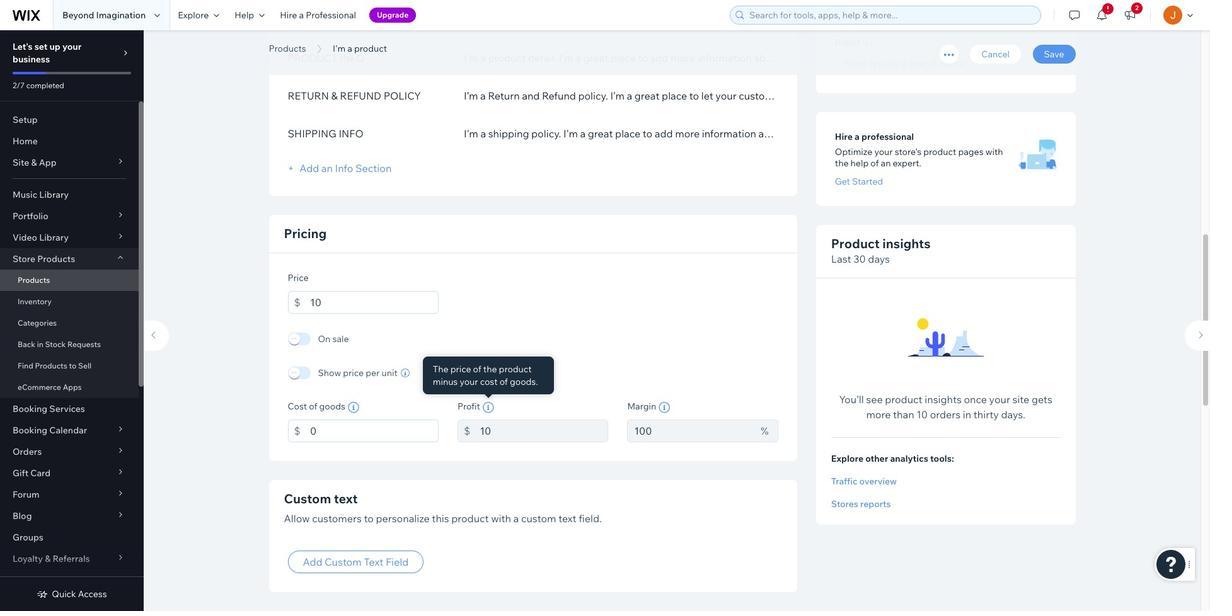 Task type: locate. For each thing, give the bounding box(es) containing it.
to right customers
[[364, 512, 374, 525]]

video
[[13, 232, 37, 243]]

an left expert. on the top of the page
[[881, 158, 891, 169]]

1 horizontal spatial hire
[[836, 131, 853, 143]]

products down video library popup button
[[37, 254, 75, 265]]

to
[[69, 361, 76, 371], [364, 512, 374, 525]]

an
[[881, 158, 891, 169], [322, 162, 333, 174]]

text up customers
[[334, 491, 358, 507]]

products up ecommerce apps
[[35, 361, 67, 371]]

the up cost
[[484, 364, 497, 375]]

0 vertical spatial to
[[69, 361, 76, 371]]

library up portfolio dropdown button
[[39, 189, 69, 201]]

text
[[334, 491, 358, 507], [559, 512, 577, 525]]

2 info tooltip image from the left
[[483, 402, 494, 413]]

1 library from the top
[[39, 189, 69, 201]]

& for return
[[331, 89, 338, 102]]

insights inside you'll see product insights once your site gets more than 10 orders in thirty days.
[[925, 394, 962, 406]]

add custom text field
[[303, 556, 409, 569]]

& inside i'm a product 'form'
[[331, 89, 338, 102]]

none text field inside i'm a product 'form'
[[310, 420, 439, 442]]

i'm down hire a professional
[[269, 27, 302, 56]]

booking services link
[[0, 399, 139, 420]]

1 vertical spatial products link
[[0, 270, 139, 291]]

thirty
[[974, 409, 1000, 421]]

&
[[331, 89, 338, 102], [31, 157, 37, 168], [45, 554, 51, 565]]

& right site
[[31, 157, 37, 168]]

1 vertical spatial text
[[559, 512, 577, 525]]

2 library from the top
[[39, 232, 69, 243]]

of right the cost at the left
[[309, 401, 318, 412]]

0 horizontal spatial info tooltip image
[[348, 402, 359, 413]]

1 vertical spatial hire
[[836, 131, 853, 143]]

quick
[[52, 589, 76, 600]]

reports
[[861, 499, 892, 510]]

0 vertical spatial products link
[[263, 42, 313, 55]]

hire right help button
[[280, 9, 297, 21]]

$ down the cost at the left
[[294, 425, 301, 437]]

an left the info
[[322, 162, 333, 174]]

of inside optimize your store's product pages with the help of an expert.
[[871, 158, 879, 169]]

0 horizontal spatial to
[[69, 361, 76, 371]]

1 horizontal spatial with
[[986, 146, 1004, 158]]

gift
[[13, 468, 28, 479]]

i'm down professional
[[333, 43, 346, 54]]

your inside optimize your store's product pages with the help of an expert.
[[875, 146, 893, 158]]

library inside music library 'link'
[[39, 189, 69, 201]]

price inside the price of the product minus your cost of goods.
[[451, 364, 471, 375]]

sale
[[333, 333, 349, 345]]

1 horizontal spatial explore
[[832, 454, 864, 465]]

hire up optimize
[[836, 131, 853, 143]]

0 vertical spatial with
[[986, 146, 1004, 158]]

in right back
[[37, 340, 43, 349]]

library for video library
[[39, 232, 69, 243]]

more
[[867, 409, 891, 421]]

0 horizontal spatial the
[[484, 364, 497, 375]]

ecommerce
[[18, 383, 61, 392]]

upgrade
[[377, 10, 409, 20]]

your inside you'll see product insights once your site gets more than 10 orders in thirty days.
[[990, 394, 1011, 406]]

$ down the profit
[[464, 425, 471, 437]]

sale
[[47, 575, 65, 587]]

back in stock requests
[[18, 340, 101, 349]]

back in stock requests link
[[0, 334, 139, 356]]

explore inside i'm a product 'form'
[[832, 454, 864, 465]]

0 horizontal spatial hire
[[280, 9, 297, 21]]

booking up orders on the bottom left of page
[[13, 425, 47, 436]]

traffic overview link
[[832, 476, 1061, 488]]

0 vertical spatial booking
[[13, 404, 47, 415]]

your inside let's set up your business
[[62, 41, 82, 52]]

booking calendar
[[13, 425, 87, 436]]

traffic
[[832, 476, 858, 488]]

custom inside button
[[325, 556, 362, 569]]

info tooltip image right the profit
[[483, 402, 494, 413]]

completed
[[26, 81, 64, 90]]

once
[[965, 394, 988, 406]]

price
[[288, 272, 309, 283]]

gift card
[[13, 468, 51, 479]]

0 vertical spatial insights
[[883, 236, 931, 252]]

booking for booking services
[[13, 404, 47, 415]]

on sale
[[318, 333, 349, 345]]

the left help at the right of page
[[836, 158, 849, 169]]

to left sell
[[69, 361, 76, 371]]

forum
[[13, 489, 39, 501]]

a down hire a professional
[[307, 27, 320, 56]]

in
[[37, 340, 43, 349], [964, 409, 972, 421]]

you'll see product insights once your site gets more than 10 orders in thirty days.
[[840, 394, 1053, 421]]

0 vertical spatial &
[[331, 89, 338, 102]]

sidebar element
[[0, 30, 144, 612]]

allow
[[284, 512, 310, 525]]

0 vertical spatial in
[[37, 340, 43, 349]]

minus
[[433, 376, 458, 388]]

site & app
[[13, 157, 56, 168]]

price inside i'm a product 'form'
[[343, 367, 364, 379]]

add down allow
[[303, 556, 323, 569]]

your down professional on the top of page
[[875, 146, 893, 158]]

hire inside i'm a product 'form'
[[836, 131, 853, 143]]

the
[[836, 158, 849, 169], [484, 364, 497, 375]]

add custom text field button
[[288, 551, 424, 574]]

with inside optimize your store's product pages with the help of an expert.
[[986, 146, 1004, 158]]

products inside i'm a product 'form'
[[269, 43, 306, 54]]

add for add an info section
[[300, 162, 319, 174]]

0 horizontal spatial products link
[[0, 270, 139, 291]]

2 horizontal spatial &
[[331, 89, 338, 102]]

of right cost
[[500, 376, 508, 388]]

0 vertical spatial library
[[39, 189, 69, 201]]

info up add an info section
[[339, 127, 364, 140]]

booking down ecommerce
[[13, 404, 47, 415]]

the inside the price of the product minus your cost of goods.
[[484, 364, 497, 375]]

of right help at the right of page
[[871, 158, 879, 169]]

1 booking from the top
[[13, 404, 47, 415]]

None text field
[[310, 420, 439, 442]]

2 vertical spatial &
[[45, 554, 51, 565]]

find products to sell link
[[0, 356, 139, 377]]

a up optimize
[[855, 131, 860, 143]]

0 vertical spatial custom
[[284, 491, 331, 507]]

explore left help
[[178, 9, 209, 21]]

price left the per
[[343, 367, 364, 379]]

1 vertical spatial the
[[484, 364, 497, 375]]

1 horizontal spatial in
[[964, 409, 972, 421]]

cancel
[[982, 49, 1010, 60]]

info
[[340, 51, 365, 64], [339, 127, 364, 140]]

video library
[[13, 232, 69, 243]]

save button
[[1033, 45, 1076, 64]]

inventory link
[[0, 291, 139, 313]]

0 horizontal spatial text
[[334, 491, 358, 507]]

apps
[[63, 383, 82, 392]]

explore
[[178, 9, 209, 21], [832, 454, 864, 465]]

in inside sidebar element
[[37, 340, 43, 349]]

product
[[325, 27, 412, 56], [354, 43, 387, 54], [924, 146, 957, 158], [499, 364, 532, 375], [886, 394, 923, 406], [452, 512, 489, 525]]

in down once
[[964, 409, 972, 421]]

0 vertical spatial info
[[340, 51, 365, 64]]

an inside optimize your store's product pages with the help of an expert.
[[881, 158, 891, 169]]

a left custom
[[514, 512, 519, 525]]

access
[[78, 589, 107, 600]]

policy
[[384, 89, 421, 102]]

of left sale
[[36, 575, 45, 587]]

set
[[35, 41, 48, 52]]

your inside the price of the product minus your cost of goods.
[[460, 376, 478, 388]]

1 vertical spatial in
[[964, 409, 972, 421]]

categories
[[18, 318, 57, 328]]

price
[[451, 364, 471, 375], [343, 367, 364, 379]]

0 horizontal spatial price
[[343, 367, 364, 379]]

add down the shipping on the top left of page
[[300, 162, 319, 174]]

& right loyalty
[[45, 554, 51, 565]]

i'm a product
[[269, 27, 412, 56], [333, 43, 387, 54]]

& inside popup button
[[31, 157, 37, 168]]

text left field.
[[559, 512, 577, 525]]

hire for hire a professional
[[836, 131, 853, 143]]

library inside video library popup button
[[39, 232, 69, 243]]

1 vertical spatial library
[[39, 232, 69, 243]]

info up return & refund policy
[[340, 51, 365, 64]]

1 vertical spatial to
[[364, 512, 374, 525]]

explore up traffic on the bottom right of the page
[[832, 454, 864, 465]]

0 horizontal spatial with
[[491, 512, 511, 525]]

find
[[18, 361, 33, 371]]

ecommerce apps
[[18, 383, 82, 392]]

0 vertical spatial add
[[300, 162, 319, 174]]

site
[[1013, 394, 1030, 406]]

custom left text
[[325, 556, 362, 569]]

info for shipping info
[[339, 127, 364, 140]]

product inside the price of the product minus your cost of goods.
[[499, 364, 532, 375]]

optimize your store's product pages with the help of an expert.
[[836, 146, 1004, 169]]

hire a professional
[[280, 9, 356, 21]]

insights up orders on the bottom right
[[925, 394, 962, 406]]

price up minus
[[451, 364, 471, 375]]

booking for booking calendar
[[13, 425, 47, 436]]

1 horizontal spatial price
[[451, 364, 471, 375]]

custom up allow
[[284, 491, 331, 507]]

product info
[[288, 51, 365, 64]]

product inside custom text allow customers to personalize this product with a custom text field.
[[452, 512, 489, 525]]

your right up
[[62, 41, 82, 52]]

0 vertical spatial the
[[836, 158, 849, 169]]

1 info tooltip image from the left
[[348, 402, 359, 413]]

2 booking from the top
[[13, 425, 47, 436]]

1 vertical spatial explore
[[832, 454, 864, 465]]

with left custom
[[491, 512, 511, 525]]

a inside custom text allow customers to personalize this product with a custom text field.
[[514, 512, 519, 525]]

0 horizontal spatial in
[[37, 340, 43, 349]]

1 vertical spatial insights
[[925, 394, 962, 406]]

0 horizontal spatial explore
[[178, 9, 209, 21]]

profit
[[458, 401, 480, 412]]

your left cost
[[460, 376, 478, 388]]

info tooltip image right goods
[[348, 402, 359, 413]]

imagination
[[96, 9, 146, 21]]

& right the return
[[331, 89, 338, 102]]

1 horizontal spatial to
[[364, 512, 374, 525]]

None text field
[[310, 291, 439, 314], [480, 420, 609, 442], [628, 420, 755, 442], [310, 291, 439, 314], [480, 420, 609, 442], [628, 420, 755, 442]]

1 vertical spatial with
[[491, 512, 511, 525]]

products link down hire a professional
[[263, 42, 313, 55]]

1 horizontal spatial info tooltip image
[[483, 402, 494, 413]]

$ down price
[[294, 296, 301, 309]]

tools:
[[931, 454, 955, 465]]

info tooltip image
[[659, 402, 671, 413]]

portfolio
[[13, 211, 48, 222]]

point of sale
[[13, 575, 65, 587]]

1 horizontal spatial an
[[881, 158, 891, 169]]

insights up the days
[[883, 236, 931, 252]]

library for music library
[[39, 189, 69, 201]]

products link down store products
[[0, 270, 139, 291]]

0 vertical spatial explore
[[178, 9, 209, 21]]

info tooltip image
[[348, 402, 359, 413], [483, 402, 494, 413]]

categories link
[[0, 313, 139, 334]]

your up the thirty
[[990, 394, 1011, 406]]

products down hire a professional
[[269, 43, 306, 54]]

booking inside popup button
[[13, 425, 47, 436]]

professional
[[862, 131, 915, 143]]

1 vertical spatial add
[[303, 556, 323, 569]]

1 vertical spatial custom
[[325, 556, 362, 569]]

1 vertical spatial booking
[[13, 425, 47, 436]]

requests
[[67, 340, 101, 349]]

1 horizontal spatial the
[[836, 158, 849, 169]]

forum button
[[0, 484, 139, 506]]

library up store products
[[39, 232, 69, 243]]

1 vertical spatial info
[[339, 127, 364, 140]]

products inside dropdown button
[[37, 254, 75, 265]]

& inside dropdown button
[[45, 554, 51, 565]]

1 horizontal spatial text
[[559, 512, 577, 525]]

with right pages
[[986, 146, 1004, 158]]

1 horizontal spatial &
[[45, 554, 51, 565]]

help
[[235, 9, 254, 21]]

return
[[288, 89, 329, 102]]

products inside 'link'
[[35, 361, 67, 371]]

store
[[13, 254, 35, 265]]

blog
[[13, 511, 32, 522]]

0 vertical spatial hire
[[280, 9, 297, 21]]

2/7 completed
[[13, 81, 64, 90]]

other
[[866, 454, 889, 465]]

get
[[836, 176, 851, 187]]

explore for explore
[[178, 9, 209, 21]]

with inside custom text allow customers to personalize this product with a custom text field.
[[491, 512, 511, 525]]

0 horizontal spatial &
[[31, 157, 37, 168]]

1 vertical spatial &
[[31, 157, 37, 168]]

loyalty & referrals
[[13, 554, 90, 565]]

add inside button
[[303, 556, 323, 569]]

insights
[[883, 236, 931, 252], [925, 394, 962, 406]]

store products button
[[0, 248, 139, 270]]

product inside optimize your store's product pages with the help of an expert.
[[924, 146, 957, 158]]



Task type: vqa. For each thing, say whether or not it's contained in the screenshot.
& in the POPUP BUTTON
yes



Task type: describe. For each thing, give the bounding box(es) containing it.
home link
[[0, 131, 139, 152]]

info for product info
[[340, 51, 365, 64]]

loyalty
[[13, 554, 43, 565]]

0 horizontal spatial i'm
[[269, 27, 302, 56]]

add an info section link
[[288, 162, 392, 174]]

find products to sell
[[18, 361, 92, 371]]

in inside you'll see product insights once your site gets more than 10 orders in thirty days.
[[964, 409, 972, 421]]

beyond
[[62, 9, 94, 21]]

unit
[[382, 367, 398, 379]]

see
[[867, 394, 883, 406]]

return & refund policy
[[288, 89, 421, 102]]

gets
[[1032, 394, 1053, 406]]

add for add custom text field
[[303, 556, 323, 569]]

info
[[335, 162, 353, 174]]

& for site
[[31, 157, 37, 168]]

0 horizontal spatial an
[[322, 162, 333, 174]]

price for of
[[451, 364, 471, 375]]

home
[[13, 136, 38, 147]]

expert.
[[893, 158, 922, 169]]

music library link
[[0, 184, 139, 206]]

cancel button
[[971, 45, 1022, 64]]

pricing
[[284, 225, 327, 241]]

professional
[[306, 9, 356, 21]]

goods
[[319, 401, 346, 412]]

portfolio button
[[0, 206, 139, 227]]

0 vertical spatial text
[[334, 491, 358, 507]]

product inside you'll see product insights once your site gets more than 10 orders in thirty days.
[[886, 394, 923, 406]]

to inside custom text allow customers to personalize this product with a custom text field.
[[364, 512, 374, 525]]

personalize
[[376, 512, 430, 525]]

let's
[[13, 41, 33, 52]]

point of sale link
[[0, 570, 139, 592]]

save
[[1045, 49, 1065, 60]]

2/7
[[13, 81, 25, 90]]

brand
[[836, 37, 860, 48]]

a right product
[[348, 43, 352, 54]]

stores
[[832, 499, 859, 510]]

site & app button
[[0, 152, 139, 173]]

custom inside custom text allow customers to personalize this product with a custom text field.
[[284, 491, 331, 507]]

custom text allow customers to personalize this product with a custom text field.
[[284, 491, 602, 525]]

product
[[832, 236, 880, 252]]

2 button
[[1117, 0, 1145, 30]]

cost
[[288, 401, 307, 412]]

info tooltip image for cost of goods
[[348, 402, 359, 413]]

section
[[356, 162, 392, 174]]

$ for %
[[464, 425, 471, 437]]

ecommerce apps link
[[0, 377, 139, 399]]

Start typing a brand name field
[[840, 52, 1053, 74]]

refund
[[340, 89, 382, 102]]

setup link
[[0, 109, 139, 131]]

price for per
[[343, 367, 364, 379]]

goods.
[[510, 376, 538, 388]]

product insights last 30 days
[[832, 236, 931, 266]]

inventory
[[18, 297, 52, 307]]

sell
[[78, 361, 92, 371]]

store products
[[13, 254, 75, 265]]

calendar
[[49, 425, 87, 436]]

last
[[832, 253, 852, 266]]

margin
[[628, 401, 657, 412]]

a left professional
[[299, 9, 304, 21]]

days
[[869, 253, 891, 266]]

%
[[761, 425, 769, 437]]

setup
[[13, 114, 38, 126]]

show price per unit
[[318, 367, 398, 379]]

2
[[1136, 4, 1140, 12]]

1 horizontal spatial products link
[[263, 42, 313, 55]]

card
[[30, 468, 51, 479]]

you'll
[[840, 394, 864, 406]]

of up cost
[[473, 364, 482, 375]]

orders button
[[0, 441, 139, 463]]

of inside sidebar element
[[36, 575, 45, 587]]

insights inside product insights last 30 days
[[883, 236, 931, 252]]

i'm a product form
[[137, 0, 1211, 612]]

cost
[[480, 376, 498, 388]]

services
[[49, 404, 85, 415]]

products up inventory
[[18, 276, 50, 285]]

video library button
[[0, 227, 139, 248]]

music library
[[13, 189, 69, 201]]

1 horizontal spatial i'm
[[333, 43, 346, 54]]

the
[[433, 364, 449, 375]]

music
[[13, 189, 37, 201]]

loyalty & referrals button
[[0, 549, 139, 570]]

booking calendar button
[[0, 420, 139, 441]]

explore other analytics tools:
[[832, 454, 955, 465]]

overview
[[860, 476, 898, 488]]

gift card button
[[0, 463, 139, 484]]

get started link
[[836, 176, 884, 187]]

Search for tools, apps, help & more... field
[[746, 6, 1037, 24]]

started
[[853, 176, 884, 187]]

days.
[[1002, 409, 1026, 421]]

hire for hire a professional
[[280, 9, 297, 21]]

cost of goods
[[288, 401, 346, 412]]

the price of the product minus your cost of goods.
[[433, 364, 538, 388]]

10
[[917, 409, 928, 421]]

stores reports link
[[832, 499, 1061, 510]]

explore for explore other analytics tools:
[[832, 454, 864, 465]]

to inside 'link'
[[69, 361, 76, 371]]

optimize
[[836, 146, 873, 158]]

& for loyalty
[[45, 554, 51, 565]]

help button
[[227, 0, 273, 30]]

quick access button
[[37, 589, 107, 600]]

text
[[364, 556, 384, 569]]

than
[[894, 409, 915, 421]]

$ for on sale
[[294, 296, 301, 309]]

booking services
[[13, 404, 85, 415]]

info tooltip image for profit
[[483, 402, 494, 413]]

the inside optimize your store's product pages with the help of an expert.
[[836, 158, 849, 169]]



